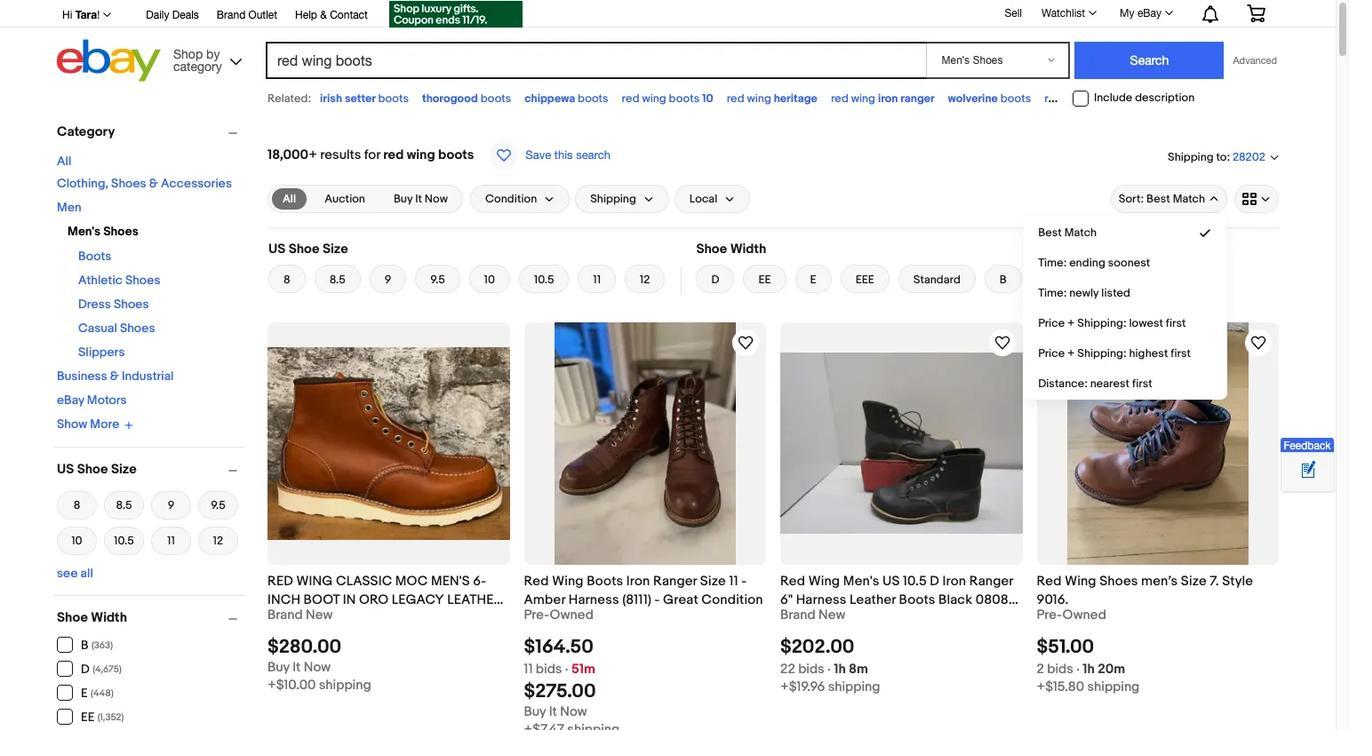 Task type: locate. For each thing, give the bounding box(es) containing it.
d up black
[[930, 573, 939, 590]]

2 horizontal spatial now
[[560, 704, 587, 721]]

b inside main content
[[1000, 273, 1007, 287]]

wing for red wing heritage
[[747, 92, 771, 106]]

wing left include
[[1065, 92, 1089, 106]]

bids up +$15.80
[[1047, 661, 1073, 678]]

12
[[640, 273, 650, 287], [213, 534, 223, 548]]

sort:
[[1119, 192, 1144, 206]]

1 vertical spatial 8
[[73, 498, 80, 512]]

pre- inside "red wing boots iron ranger size 11  - amber harness (8111) - great condition pre-owned"
[[524, 607, 550, 623]]

10 for the bottommost 10 link
[[71, 534, 82, 548]]

men's up boots link
[[68, 224, 100, 239]]

1 horizontal spatial now
[[425, 192, 448, 206]]

· left 51m
[[565, 661, 568, 678]]

all link
[[57, 154, 72, 169], [272, 188, 307, 210]]

0 horizontal spatial new
[[306, 607, 333, 623]]

ee left (1,352)
[[81, 710, 94, 725]]

red wing boots iron ranger size 11  - amber harness (8111) - great condition pre-owned
[[524, 573, 763, 623]]

boots inside "red wing boots iron ranger size 11  - amber harness (8111) - great condition pre-owned"
[[587, 573, 623, 590]]

buy inside $280.00 buy it now +$10.00 shipping
[[268, 659, 290, 676]]

& left accessories
[[149, 176, 158, 191]]

0 vertical spatial boots
[[78, 249, 111, 264]]

1 owned from the left
[[550, 607, 594, 623]]

brand
[[217, 9, 246, 21], [268, 607, 303, 623], [780, 607, 816, 623]]

1h for $51.00
[[1083, 661, 1095, 678]]

ee inside main content
[[759, 273, 771, 287]]

Search for anything text field
[[268, 44, 923, 77]]

b left '(363)'
[[81, 638, 89, 653]]

+$10.00
[[268, 677, 316, 694]]

new
[[294, 610, 323, 627]]

0 horizontal spatial iron
[[626, 573, 650, 590]]

9 inside main content
[[385, 273, 391, 287]]

ending
[[1069, 256, 1105, 270]]

now up +$10.00 in the bottom left of the page
[[304, 659, 331, 676]]

1 time: from the top
[[1038, 256, 1067, 270]]

athletic
[[78, 273, 122, 288]]

shoe width
[[696, 241, 766, 258], [57, 609, 127, 626]]

ee link
[[743, 265, 786, 293]]

10 up see all
[[71, 534, 82, 548]]

owned up $51.00
[[1063, 607, 1106, 623]]

8 up see all button
[[73, 498, 80, 512]]

accessories
[[161, 176, 232, 191]]

1 vertical spatial condition
[[701, 591, 763, 608]]

2 new from the left
[[818, 607, 845, 623]]

us shoe size down all selected text field
[[268, 241, 348, 258]]

ebay inside account "navigation"
[[1137, 7, 1162, 20]]

0 vertical spatial first
[[1166, 316, 1186, 331]]

us shoe size button
[[57, 461, 245, 478]]

· for 20m
[[1076, 661, 1080, 678]]

9 link down buy it now
[[370, 265, 406, 293]]

all
[[57, 154, 72, 169], [283, 192, 296, 206]]

1 horizontal spatial &
[[149, 176, 158, 191]]

b link
[[985, 265, 1022, 293]]

bids inside the $202.00 22 bids · 1h 8m +$19.96 shipping
[[798, 661, 825, 678]]

11 inside "red wing boots iron ranger size 11  - amber harness (8111) - great condition pre-owned"
[[729, 573, 738, 590]]

b for b
[[1000, 273, 1007, 287]]

1 vertical spatial e
[[81, 686, 88, 701]]

2 horizontal spatial bids
[[1047, 661, 1073, 678]]

1 vertical spatial d
[[930, 573, 939, 590]]

1 ranger from the left
[[653, 573, 697, 590]]

1 horizontal spatial us shoe size
[[268, 241, 348, 258]]

9.5 down us shoe size dropdown button
[[211, 498, 226, 512]]

condition inside dropdown button
[[485, 192, 537, 206]]

1 horizontal spatial match
[[1173, 192, 1205, 206]]

10 link down condition dropdown button
[[469, 265, 510, 293]]

1 horizontal spatial 8.5 link
[[314, 265, 361, 293]]

bids inside $164.50 11 bids · 51m $275.00 buy it now
[[536, 661, 562, 678]]

best inside sort: best match dropdown button
[[1147, 192, 1170, 206]]

2 horizontal spatial red
[[1037, 573, 1062, 590]]

3 red from the left
[[1037, 573, 1062, 590]]

0 horizontal spatial 9 link
[[151, 489, 191, 521]]

1 horizontal spatial 8 link
[[268, 265, 305, 293]]

28202
[[1233, 151, 1266, 165]]

2 harness from the left
[[796, 591, 847, 608]]

10 inside main content
[[484, 273, 495, 287]]

1 vertical spatial shipping
[[590, 192, 636, 206]]

11 link down us shoe size dropdown button
[[151, 525, 191, 557]]

match inside best match link
[[1064, 226, 1097, 240]]

red up 9016.
[[1037, 573, 1062, 590]]

shipping inside $280.00 buy it now +$10.00 shipping
[[319, 677, 371, 694]]

0 vertical spatial ee
[[759, 273, 771, 287]]

2 vertical spatial 10
[[71, 534, 82, 548]]

ebay up 'show'
[[57, 393, 84, 408]]

my ebay
[[1120, 7, 1162, 20]]

business & industrial link
[[57, 369, 174, 384]]

price + shipping: highest first link
[[1024, 339, 1226, 369]]

all up clothing,
[[57, 154, 72, 169]]

first right the lowest
[[1166, 316, 1186, 331]]

· for 8m
[[828, 661, 831, 678]]

watchlist
[[1042, 7, 1085, 20]]

1 1h from the left
[[834, 661, 846, 678]]

10.5 inside "red wing men's us 10.5 d iron ranger 6" harness leather boots black 08084- 0"
[[903, 573, 927, 590]]

10 down condition dropdown button
[[484, 273, 495, 287]]

1 horizontal spatial ebay
[[1137, 7, 1162, 20]]

0 vertical spatial condition
[[485, 192, 537, 206]]

2 horizontal spatial us
[[883, 573, 900, 590]]

us inside "red wing men's us 10.5 d iron ranger 6" harness leather boots black 08084- 0"
[[883, 573, 900, 590]]

us down 'show'
[[57, 461, 74, 478]]

1 horizontal spatial brand
[[268, 607, 303, 623]]

10.5 link down condition dropdown button
[[519, 265, 569, 293]]

2 owned from the left
[[1063, 607, 1106, 623]]

1 horizontal spatial 10
[[484, 273, 495, 287]]

0 horizontal spatial shipping
[[319, 677, 371, 694]]

& up motors
[[110, 369, 119, 384]]

2 1h from the left
[[1083, 661, 1095, 678]]

shipping:
[[1077, 316, 1127, 331], [1077, 347, 1127, 361]]

us shoe size
[[268, 241, 348, 258], [57, 461, 137, 478]]

d left ee link
[[711, 273, 719, 287]]

box
[[342, 610, 370, 627]]

1 shipping: from the top
[[1077, 316, 1127, 331]]

red wing boots iron ranger size 11  - amber harness (8111) - great condition image
[[554, 323, 736, 565]]

style
[[1222, 573, 1253, 590]]

width
[[730, 241, 766, 258], [91, 609, 127, 626]]

9 down us shoe size dropdown button
[[168, 498, 174, 512]]

red wing classic moc men's 6-inch boot in oro legacy leather 875 new in box image
[[268, 347, 510, 540]]

0 horizontal spatial 1h
[[834, 661, 846, 678]]

red
[[622, 92, 639, 106], [727, 92, 744, 106], [831, 92, 849, 106], [1044, 92, 1062, 106], [383, 147, 404, 164]]

oro
[[359, 591, 389, 608]]

9.5 link down buy it now
[[415, 265, 460, 293]]

your shopping cart image
[[1246, 4, 1266, 22]]

1 horizontal spatial new
[[818, 607, 845, 623]]

sell
[[1005, 7, 1022, 19]]

legacy
[[392, 591, 444, 608]]

time: ending soonest link
[[1024, 248, 1226, 278]]

11 link down shipping dropdown button
[[578, 265, 616, 293]]

all link up clothing,
[[57, 154, 72, 169]]

0 horizontal spatial d
[[81, 662, 90, 677]]

harness inside "red wing men's us 10.5 d iron ranger 6" harness leather boots black 08084- 0"
[[796, 591, 847, 608]]

buy down $164.50
[[524, 704, 546, 721]]

brand new up $202.00
[[780, 607, 845, 623]]

nearest
[[1090, 377, 1130, 391]]

match up ending
[[1064, 226, 1097, 240]]

thorogood
[[422, 92, 478, 106]]

3 wing from the left
[[1065, 573, 1096, 590]]

·
[[565, 661, 568, 678], [828, 661, 831, 678], [1076, 661, 1080, 678]]

& for industrial
[[110, 369, 119, 384]]

it down $164.50
[[549, 704, 557, 721]]

2 horizontal spatial d
[[930, 573, 939, 590]]

wing left iron
[[851, 92, 875, 106]]

brand inside account "navigation"
[[217, 9, 246, 21]]

wolverine
[[948, 92, 998, 106]]

0 horizontal spatial 11 link
[[151, 525, 191, 557]]

time: for time: newly listed
[[1038, 286, 1067, 300]]

$280.00
[[268, 636, 341, 659]]

1 red from the left
[[524, 573, 549, 590]]

2 horizontal spatial &
[[320, 9, 327, 21]]

newly
[[1069, 286, 1099, 300]]

shipping inside dropdown button
[[590, 192, 636, 206]]

2 iron from the left
[[943, 573, 966, 590]]

1 vertical spatial all link
[[272, 188, 307, 210]]

shipping inside shipping to : 28202
[[1168, 150, 1214, 164]]

2 ranger from the left
[[969, 573, 1013, 590]]

shipping: up distance: nearest first
[[1077, 347, 1127, 361]]

12 inside main content
[[640, 273, 650, 287]]

!
[[97, 9, 100, 21]]

8.5 for the top 8.5 link
[[329, 273, 346, 287]]

None submit
[[1075, 42, 1224, 79]]

3 bids from the left
[[1047, 661, 1073, 678]]

bids up +$19.96
[[798, 661, 825, 678]]

wing up $202.00
[[809, 573, 840, 590]]

2 · from the left
[[828, 661, 831, 678]]

classic
[[336, 573, 392, 590]]

shoes right clothing,
[[111, 176, 146, 191]]

shipping down the 8m on the right of page
[[828, 679, 880, 696]]

8.5 down auction link
[[329, 273, 346, 287]]

shop
[[173, 47, 203, 61]]

new for $280.00
[[306, 607, 333, 623]]

help & contact
[[295, 9, 368, 21]]

18,000 + results for red wing boots
[[268, 147, 474, 164]]

2 horizontal spatial boots
[[899, 591, 935, 608]]

· up +$15.80
[[1076, 661, 1080, 678]]

highest
[[1129, 347, 1168, 361]]

1 new from the left
[[306, 607, 333, 623]]

harness for men's
[[796, 591, 847, 608]]

time: for time: ending soonest
[[1038, 256, 1067, 270]]

wing inside "red wing boots iron ranger size 11  - amber harness (8111) - great condition pre-owned"
[[552, 573, 584, 590]]

8.5 down us shoe size dropdown button
[[116, 498, 132, 512]]

· down $202.00
[[828, 661, 831, 678]]

1 vertical spatial us shoe size
[[57, 461, 137, 478]]

2 horizontal spatial buy
[[524, 704, 546, 721]]

& inside business & industrial ebay motors
[[110, 369, 119, 384]]

new
[[306, 607, 333, 623], [818, 607, 845, 623]]

+ left results
[[309, 147, 317, 164]]

red for red wing boots 10
[[622, 92, 639, 106]]

+ for price + shipping: highest first
[[1067, 347, 1075, 361]]

red wing boots
[[1044, 92, 1125, 106]]

1 vertical spatial 9.5 link
[[198, 489, 238, 521]]

brand new up $280.00
[[268, 607, 333, 623]]

ee
[[759, 273, 771, 287], [81, 710, 94, 725]]

0 horizontal spatial in
[[326, 610, 339, 627]]

time: left newly
[[1038, 286, 1067, 300]]

pre- up $51.00
[[1037, 607, 1063, 623]]

1 vertical spatial all
[[283, 192, 296, 206]]

1 horizontal spatial 8
[[284, 273, 290, 287]]

it inside $280.00 buy it now +$10.00 shipping
[[293, 659, 301, 676]]

1 horizontal spatial ee
[[759, 273, 771, 287]]

wing inside 'red wing shoes men's size 7. style 9016. pre-owned'
[[1065, 573, 1096, 590]]

0 horizontal spatial 8 link
[[57, 489, 97, 521]]

8 link up see all button
[[57, 489, 97, 521]]

0 vertical spatial shipping:
[[1077, 316, 1127, 331]]

shoe width inside main content
[[696, 241, 766, 258]]

2 vertical spatial d
[[81, 662, 90, 677]]

watch red wing shoes men's size 7. style 9016. image
[[1248, 332, 1269, 354]]

red inside "red wing boots iron ranger size 11  - amber harness (8111) - great condition pre-owned"
[[524, 573, 549, 590]]

1 wing from the left
[[552, 573, 584, 590]]

now down 51m
[[560, 704, 587, 721]]

1 vertical spatial &
[[149, 176, 158, 191]]

0 horizontal spatial all
[[57, 154, 72, 169]]

0 vertical spatial 9.5
[[430, 273, 445, 287]]

1 horizontal spatial width
[[730, 241, 766, 258]]

wing left heritage
[[747, 92, 771, 106]]

wing
[[552, 573, 584, 590], [809, 573, 840, 590], [1065, 573, 1096, 590]]

8.5 inside main content
[[329, 273, 346, 287]]

clothing, shoes & accessories men
[[57, 176, 232, 215]]

e inside e link
[[810, 273, 816, 287]]

boots up buy it now
[[438, 147, 474, 164]]

pre- inside 'red wing shoes men's size 7. style 9016. pre-owned'
[[1037, 607, 1063, 623]]

wing up 9016.
[[1065, 573, 1096, 590]]

buy down 18,000 + results for red wing boots
[[394, 192, 413, 206]]

0 vertical spatial shipping
[[1168, 150, 1214, 164]]

red wing men's us 10.5 d iron ranger 6" harness leather boots black 08084- 0 heading
[[780, 573, 1023, 627]]

boots
[[378, 92, 409, 106], [481, 92, 511, 106], [578, 92, 608, 106], [669, 92, 700, 106], [1000, 92, 1031, 106], [1092, 92, 1122, 106], [438, 147, 474, 164]]

red up "amber"
[[524, 573, 549, 590]]

2 shipping: from the top
[[1077, 347, 1127, 361]]

shoes down dress shoes link
[[120, 321, 155, 336]]

0 horizontal spatial 8.5 link
[[104, 489, 144, 521]]

1 vertical spatial shipping:
[[1077, 347, 1127, 361]]

now down 18,000 + results for red wing boots
[[425, 192, 448, 206]]

0 vertical spatial 8 link
[[268, 265, 305, 293]]

wing for red wing boots 10
[[642, 92, 666, 106]]

3 · from the left
[[1076, 661, 1080, 678]]

1 horizontal spatial harness
[[796, 591, 847, 608]]

ranger inside "red wing men's us 10.5 d iron ranger 6" harness leather boots black 08084- 0"
[[969, 573, 1013, 590]]

by
[[206, 47, 220, 61]]

1 horizontal spatial shipping
[[828, 679, 880, 696]]

2 horizontal spatial shipping
[[1087, 679, 1140, 696]]

owned up $164.50
[[550, 607, 594, 623]]

1 vertical spatial men's
[[843, 573, 879, 590]]

us
[[268, 241, 286, 258], [57, 461, 74, 478], [883, 573, 900, 590]]

2 time: from the top
[[1038, 286, 1067, 300]]

12 for "12" link to the left
[[213, 534, 223, 548]]

harness right the 6"
[[796, 591, 847, 608]]

1 horizontal spatial b
[[1000, 273, 1007, 287]]

category
[[173, 59, 222, 73]]

shipping for $202.00
[[828, 679, 880, 696]]

shoes down athletic shoes link
[[114, 297, 149, 312]]

2 bids from the left
[[798, 661, 825, 678]]

show
[[57, 417, 87, 432]]

shipping: for highest
[[1077, 347, 1127, 361]]

· inside $164.50 11 bids · 51m $275.00 buy it now
[[565, 661, 568, 678]]

1 harness from the left
[[569, 591, 619, 608]]

advanced link
[[1224, 43, 1277, 78]]

d left (4,675)
[[81, 662, 90, 677]]

:
[[1227, 150, 1230, 164]]

0 horizontal spatial 8.5
[[116, 498, 132, 512]]

red for $51.00
[[1037, 573, 1062, 590]]

2 horizontal spatial ·
[[1076, 661, 1080, 678]]

1 horizontal spatial shipping
[[1168, 150, 1214, 164]]

ee for ee (1,352)
[[81, 710, 94, 725]]

in down boot
[[326, 610, 339, 627]]

harness inside "red wing boots iron ranger size 11  - amber harness (8111) - great condition pre-owned"
[[569, 591, 619, 608]]

price up "distance:" at the right of the page
[[1038, 347, 1065, 361]]

1 iron from the left
[[626, 573, 650, 590]]

2 horizontal spatial 10.5
[[903, 573, 927, 590]]

9.5 for the topmost 9.5 link
[[430, 273, 445, 287]]

0 vertical spatial us shoe size
[[268, 241, 348, 258]]

price + shipping: highest first
[[1038, 347, 1191, 361]]

&
[[320, 9, 327, 21], [149, 176, 158, 191], [110, 369, 119, 384]]

wing inside "red wing men's us 10.5 d iron ranger 6" harness leather boots black 08084- 0"
[[809, 573, 840, 590]]

1 horizontal spatial best
[[1147, 192, 1170, 206]]

+
[[309, 147, 317, 164], [1067, 316, 1075, 331], [1067, 347, 1075, 361]]

1 horizontal spatial 1h
[[1083, 661, 1095, 678]]

8.5 for the left 8.5 link
[[116, 498, 132, 512]]

hi tara !
[[62, 8, 100, 21]]

chippewa
[[525, 92, 575, 106]]

1 horizontal spatial brand new
[[780, 607, 845, 623]]

1h for $202.00
[[834, 661, 846, 678]]

0 horizontal spatial -
[[655, 591, 660, 608]]

1h
[[834, 661, 846, 678], [1083, 661, 1095, 678]]

1 horizontal spatial 12
[[640, 273, 650, 287]]

1h left the 8m on the right of page
[[834, 661, 846, 678]]

8 down all selected text field
[[284, 273, 290, 287]]

brand new for $280.00
[[268, 607, 333, 623]]

shop by category
[[173, 47, 222, 73]]

$164.50 11 bids · 51m $275.00 buy it now
[[524, 636, 596, 721]]

save this search button
[[485, 140, 616, 171]]

1 price from the top
[[1038, 316, 1065, 331]]

1 horizontal spatial -
[[741, 573, 747, 590]]

condition inside "red wing boots iron ranger size 11  - amber harness (8111) - great condition pre-owned"
[[701, 591, 763, 608]]

ee left e link
[[759, 273, 771, 287]]

pre- up $164.50
[[524, 607, 550, 623]]

brand up $202.00
[[780, 607, 816, 623]]

buy it now link
[[383, 188, 459, 210]]

1h inside the $202.00 22 bids · 1h 8m +$19.96 shipping
[[834, 661, 846, 678]]

boots inside main content
[[438, 147, 474, 164]]

0 vertical spatial in
[[343, 591, 356, 608]]

2 horizontal spatial it
[[549, 704, 557, 721]]

8.5 link down auction link
[[314, 265, 361, 293]]

1 horizontal spatial red
[[780, 573, 805, 590]]

2 vertical spatial buy
[[524, 704, 546, 721]]

shoe width up d link
[[696, 241, 766, 258]]

2 pre- from the left
[[1037, 607, 1063, 623]]

red down search for anything "text box" on the top
[[622, 92, 639, 106]]

ranger up 08084-
[[969, 573, 1013, 590]]

0 horizontal spatial harness
[[569, 591, 619, 608]]

2 horizontal spatial brand
[[780, 607, 816, 623]]

all down '18,000'
[[283, 192, 296, 206]]

iron up black
[[943, 573, 966, 590]]

price for price + shipping: lowest first
[[1038, 316, 1065, 331]]

2 price from the top
[[1038, 347, 1065, 361]]

& right help
[[320, 9, 327, 21]]

(8111)
[[622, 591, 651, 608]]

d
[[711, 273, 719, 287], [930, 573, 939, 590], [81, 662, 90, 677]]

heritage
[[774, 92, 818, 106]]

1 brand new from the left
[[268, 607, 333, 623]]

2 wing from the left
[[809, 573, 840, 590]]

10.5 link down us shoe size dropdown button
[[104, 525, 144, 557]]

9.5 for 9.5 link to the left
[[211, 498, 226, 512]]

e right ee link
[[810, 273, 816, 287]]

d for d (4,675)
[[81, 662, 90, 677]]

athletic shoes link
[[78, 273, 160, 288]]

0 vertical spatial men's
[[68, 224, 100, 239]]

all link down '18,000'
[[272, 188, 307, 210]]

best right sort:
[[1147, 192, 1170, 206]]

0 horizontal spatial b
[[81, 638, 89, 653]]

red inside 'red wing shoes men's size 7. style 9016. pre-owned'
[[1037, 573, 1062, 590]]

8 inside main content
[[284, 273, 290, 287]]

9 link down us shoe size dropdown button
[[151, 489, 191, 521]]

shipping right +$10.00 in the bottom left of the page
[[319, 677, 371, 694]]

· inside $51.00 2 bids · 1h 20m +$15.80 shipping
[[1076, 661, 1080, 678]]

iron inside "red wing boots iron ranger size 11  - amber harness (8111) - great condition pre-owned"
[[626, 573, 650, 590]]

now
[[425, 192, 448, 206], [304, 659, 331, 676], [560, 704, 587, 721]]

0 horizontal spatial width
[[91, 609, 127, 626]]

1 horizontal spatial in
[[343, 591, 356, 608]]

wing
[[642, 92, 666, 106], [747, 92, 771, 106], [851, 92, 875, 106], [1065, 92, 1089, 106], [407, 147, 435, 164]]

0 horizontal spatial men's
[[68, 224, 100, 239]]

2 red from the left
[[780, 573, 805, 590]]

+ for 18,000 + results for red wing boots
[[309, 147, 317, 164]]

11
[[593, 273, 601, 287], [167, 534, 175, 548], [729, 573, 738, 590], [524, 661, 533, 678]]

1 bids from the left
[[536, 661, 562, 678]]

9.5 inside main content
[[430, 273, 445, 287]]

0 horizontal spatial ebay
[[57, 393, 84, 408]]

brand new for $202.00
[[780, 607, 845, 623]]

+ down newly
[[1067, 316, 1075, 331]]

men's shoes
[[68, 224, 138, 239]]

pre-
[[524, 607, 550, 623], [1037, 607, 1063, 623]]

0 vertical spatial d
[[711, 273, 719, 287]]

shipping inside the $202.00 22 bids · 1h 8m +$19.96 shipping
[[828, 679, 880, 696]]

bids inside $51.00 2 bids · 1h 20m +$15.80 shipping
[[1047, 661, 1073, 678]]

shipping inside $51.00 2 bids · 1h 20m +$15.80 shipping
[[1087, 679, 1140, 696]]

condition down save
[[485, 192, 537, 206]]

9016.
[[1037, 591, 1069, 608]]

0 horizontal spatial 12
[[213, 534, 223, 548]]

d for d
[[711, 273, 719, 287]]

e for e
[[810, 273, 816, 287]]

0 vertical spatial 9
[[385, 273, 391, 287]]

12 link
[[625, 265, 665, 293], [198, 525, 238, 557]]

0 vertical spatial 10.5 link
[[519, 265, 569, 293]]

red right heritage
[[831, 92, 849, 106]]

shoes left "men's"
[[1100, 573, 1138, 590]]

0 vertical spatial best
[[1147, 192, 1170, 206]]

1 vertical spatial 10 link
[[57, 525, 97, 557]]

best
[[1147, 192, 1170, 206], [1038, 226, 1062, 240]]

buy
[[394, 192, 413, 206], [268, 659, 290, 676], [524, 704, 546, 721]]

1 vertical spatial best
[[1038, 226, 1062, 240]]

boots inside "red wing men's us 10.5 d iron ranger 6" harness leather boots black 08084- 0"
[[899, 591, 935, 608]]

1 pre- from the left
[[524, 607, 550, 623]]

main content
[[260, 116, 1286, 731]]

shoe down "show more" button
[[77, 461, 108, 478]]

us shoe size down "show more" button
[[57, 461, 137, 478]]

red for red wing iron ranger
[[831, 92, 849, 106]]

shipping down 20m
[[1087, 679, 1140, 696]]

results
[[320, 147, 361, 164]]

show more button
[[57, 417, 134, 432]]

& inside account "navigation"
[[320, 9, 327, 21]]

2 brand new from the left
[[780, 607, 845, 623]]

(448)
[[91, 688, 114, 699]]

width up ee link
[[730, 241, 766, 258]]

match inside sort: best match dropdown button
[[1173, 192, 1205, 206]]

1 vertical spatial 8.5
[[116, 498, 132, 512]]

1 vertical spatial in
[[326, 610, 339, 627]]

red inside main content
[[383, 147, 404, 164]]

in up box
[[343, 591, 356, 608]]

1h left 20m
[[1083, 661, 1095, 678]]

wing for $51.00
[[1065, 573, 1096, 590]]

0 vertical spatial 11 link
[[578, 265, 616, 293]]

wing
[[296, 573, 333, 590]]

1 vertical spatial 12 link
[[198, 525, 238, 557]]

shipping down search
[[590, 192, 636, 206]]

· inside the $202.00 22 bids · 1h 8m +$19.96 shipping
[[828, 661, 831, 678]]

1 vertical spatial 9
[[168, 498, 174, 512]]

thorogood boots
[[422, 92, 511, 106]]

e left (448)
[[81, 686, 88, 701]]

+$19.96
[[780, 679, 825, 696]]

d link
[[696, 265, 735, 293]]

8.5 link down us shoe size dropdown button
[[104, 489, 144, 521]]

1 · from the left
[[565, 661, 568, 678]]

0 horizontal spatial red
[[524, 573, 549, 590]]

men's up leather
[[843, 573, 879, 590]]

1h inside $51.00 2 bids · 1h 20m +$15.80 shipping
[[1083, 661, 1095, 678]]



Task type: vqa. For each thing, say whether or not it's contained in the screenshot.
returns,
no



Task type: describe. For each thing, give the bounding box(es) containing it.
(1,352)
[[97, 712, 124, 723]]

shipping: for lowest
[[1077, 316, 1127, 331]]

size inside "red wing boots iron ranger size 11  - amber harness (8111) - great condition pre-owned"
[[700, 573, 726, 590]]

+$15.80
[[1037, 679, 1084, 696]]

daily
[[146, 9, 169, 21]]

boots down shop by category banner
[[669, 92, 700, 106]]

brand for $202.00
[[780, 607, 816, 623]]

red wing shoes men's size 7. style 9016. image
[[1067, 323, 1249, 565]]

hi
[[62, 9, 72, 21]]

feedback
[[1284, 440, 1331, 453]]

all inside main content
[[283, 192, 296, 206]]

now inside $164.50 11 bids · 51m $275.00 buy it now
[[560, 704, 587, 721]]

0 vertical spatial all
[[57, 154, 72, 169]]

standard link
[[898, 265, 976, 293]]

account navigation
[[52, 0, 1279, 30]]

08084-
[[976, 591, 1023, 608]]

0 vertical spatial 10
[[702, 92, 713, 106]]

red wing men's us 10.5 d iron ranger 6" harness leather boots black 08084-0 image
[[780, 353, 1023, 535]]

men's
[[1141, 573, 1178, 590]]

search
[[576, 148, 610, 162]]

see
[[57, 566, 78, 581]]

related:
[[268, 92, 311, 106]]

$51.00 2 bids · 1h 20m +$15.80 shipping
[[1037, 636, 1140, 696]]

auction link
[[314, 188, 376, 210]]

shoe width button
[[57, 609, 245, 626]]

now inside $280.00 buy it now +$10.00 shipping
[[304, 659, 331, 676]]

include description
[[1094, 91, 1195, 105]]

my ebay link
[[1110, 3, 1181, 24]]

6"
[[780, 591, 793, 608]]

0 vertical spatial it
[[415, 192, 422, 206]]

shipping for $51.00
[[1087, 679, 1140, 696]]

time: ending soonest
[[1038, 256, 1150, 270]]

advanced
[[1233, 55, 1277, 66]]

bids for $51.00
[[1047, 661, 1073, 678]]

red wing men's us 10.5 d iron ranger 6" harness leather boots black 08084- 0
[[780, 573, 1023, 627]]

0 vertical spatial 8.5 link
[[314, 265, 361, 293]]

first inside "link"
[[1132, 377, 1152, 391]]

1 horizontal spatial 11 link
[[578, 265, 616, 293]]

0 horizontal spatial 10.5 link
[[104, 525, 144, 557]]

0 vertical spatial 12 link
[[625, 265, 665, 293]]

red wing classic moc men's 6- inch boot in oro legacy leather 875 new in box heading
[[268, 573, 503, 627]]

all
[[80, 566, 93, 581]]

distance:
[[1038, 377, 1088, 391]]

2
[[1037, 661, 1044, 678]]

listing options selector. gallery view selected. image
[[1242, 192, 1271, 206]]

width inside main content
[[730, 241, 766, 258]]

tara
[[75, 8, 97, 21]]

d (4,675)
[[81, 662, 122, 677]]

price + shipping: lowest first
[[1038, 316, 1186, 331]]

b (363)
[[81, 638, 113, 653]]

0 vertical spatial -
[[741, 573, 747, 590]]

owned inside "red wing boots iron ranger size 11  - amber harness (8111) - great condition pre-owned"
[[550, 607, 594, 623]]

boots down search for anything "text box" on the top
[[578, 92, 608, 106]]

0 horizontal spatial 12 link
[[198, 525, 238, 557]]

red wing boots iron ranger size 11  - amber harness (8111) - great condition link
[[524, 572, 766, 608]]

ee (1,352)
[[81, 710, 124, 725]]

0 horizontal spatial 9.5 link
[[198, 489, 238, 521]]

ebay inside business & industrial ebay motors
[[57, 393, 84, 408]]

wing inside main content
[[407, 147, 435, 164]]

category
[[57, 124, 115, 140]]

daily deals
[[146, 9, 199, 21]]

0 vertical spatial us
[[268, 241, 286, 258]]

men's inside "red wing men's us 10.5 d iron ranger 6" harness leather boots black 08084- 0"
[[843, 573, 879, 590]]

+ for price + shipping: lowest first
[[1067, 316, 1075, 331]]

wing for red wing boots
[[1065, 92, 1089, 106]]

1 vertical spatial shoe width
[[57, 609, 127, 626]]

· for $275.00
[[565, 661, 568, 678]]

shoes up boots link
[[103, 224, 138, 239]]

shop by category banner
[[52, 0, 1279, 86]]

m
[[1095, 273, 1105, 287]]

boots link
[[78, 249, 111, 264]]

my
[[1120, 7, 1135, 20]]

shop by category button
[[165, 40, 245, 78]]

red for $164.50
[[524, 573, 549, 590]]

red for red wing boots
[[1044, 92, 1062, 106]]

red inside "red wing men's us 10.5 d iron ranger 6" harness leather boots black 08084- 0"
[[780, 573, 805, 590]]

slippers
[[78, 345, 125, 360]]

ee for ee
[[759, 273, 771, 287]]

clothing, shoes & accessories link
[[57, 176, 232, 191]]

22
[[780, 661, 795, 678]]

red for red wing heritage
[[727, 92, 744, 106]]

20m
[[1098, 661, 1125, 678]]

All selected text field
[[283, 191, 296, 207]]

red wing boots iron ranger size 11  - amber harness (8111) - great condition heading
[[524, 573, 763, 608]]

boots right wolverine
[[1000, 92, 1031, 106]]

e link
[[795, 265, 832, 293]]

first for price + shipping: highest first
[[1171, 347, 1191, 361]]

local
[[690, 192, 717, 206]]

first for price + shipping: lowest first
[[1166, 316, 1186, 331]]

0 horizontal spatial us
[[57, 461, 74, 478]]

1 horizontal spatial 9 link
[[370, 265, 406, 293]]

wing for $164.50
[[552, 573, 584, 590]]

0 horizontal spatial 8
[[73, 498, 80, 512]]

time: newly listed
[[1038, 286, 1130, 300]]

0 vertical spatial now
[[425, 192, 448, 206]]

red wing shoes men's size 7. style 9016. link
[[1037, 572, 1279, 608]]

0 horizontal spatial 9
[[168, 498, 174, 512]]

10 for right 10 link
[[484, 273, 495, 287]]

shoes inside clothing, shoes & accessories men
[[111, 176, 146, 191]]

it inside $164.50 11 bids · 51m $275.00 buy it now
[[549, 704, 557, 721]]

size inside 'red wing shoes men's size 7. style 9016. pre-owned'
[[1181, 573, 1207, 590]]

moc
[[395, 573, 428, 590]]

main content containing $280.00
[[260, 116, 1286, 731]]

buy inside $164.50 11 bids · 51m $275.00 buy it now
[[524, 704, 546, 721]]

11 inside $164.50 11 bids · 51m $275.00 buy it now
[[524, 661, 533, 678]]

red wing shoes men's size 7. style 9016. heading
[[1037, 573, 1253, 608]]

1 horizontal spatial 10 link
[[469, 265, 510, 293]]

irish setter boots
[[320, 92, 409, 106]]

boots right setter on the left
[[378, 92, 409, 106]]

description
[[1135, 91, 1195, 105]]

1 vertical spatial 10.5
[[114, 534, 134, 548]]

red wing classic moc men's 6- inch boot in oro legacy leather 875 new in box link
[[268, 572, 510, 627]]

deals
[[172, 9, 199, 21]]

boots inside boots athletic shoes dress shoes casual shoes slippers
[[78, 249, 111, 264]]

save
[[526, 148, 551, 162]]

0 vertical spatial 9.5 link
[[415, 265, 460, 293]]

slippers link
[[78, 345, 125, 360]]

iron
[[878, 92, 898, 106]]

men's
[[431, 573, 470, 590]]

ranger inside "red wing boots iron ranger size 11  - amber harness (8111) - great condition pre-owned"
[[653, 573, 697, 590]]

harness for boots
[[569, 591, 619, 608]]

category button
[[57, 124, 245, 140]]

boots athletic shoes dress shoes casual shoes slippers
[[78, 249, 160, 360]]

motors
[[87, 393, 127, 408]]

& for contact
[[320, 9, 327, 21]]

standard
[[913, 273, 961, 287]]

shoe up d link
[[696, 241, 727, 258]]

brand for $280.00
[[268, 607, 303, 623]]

boots right thorogood
[[481, 92, 511, 106]]

business
[[57, 369, 107, 384]]

distance: nearest first link
[[1024, 369, 1226, 399]]

to
[[1216, 150, 1227, 164]]

red wing classic moc men's 6- inch boot in oro legacy leather 875 new in box
[[268, 573, 503, 627]]

see all button
[[57, 566, 93, 581]]

men
[[57, 200, 81, 215]]

shipping to : 28202
[[1168, 150, 1266, 165]]

boots left the description
[[1092, 92, 1122, 106]]

none submit inside shop by category banner
[[1075, 42, 1224, 79]]

shoe down all selected text field
[[289, 241, 320, 258]]

b for b (363)
[[81, 638, 89, 653]]

8m
[[849, 661, 868, 678]]

best inside best match link
[[1038, 226, 1062, 240]]

& inside clothing, shoes & accessories men
[[149, 176, 158, 191]]

industrial
[[122, 369, 174, 384]]

shoes up dress shoes link
[[125, 273, 160, 288]]

m link
[[1080, 265, 1120, 293]]

shoes inside 'red wing shoes men's size 7. style 9016. pre-owned'
[[1100, 573, 1138, 590]]

great
[[663, 591, 698, 608]]

black
[[939, 591, 972, 608]]

chippewa boots
[[525, 92, 608, 106]]

shipping for shipping
[[590, 192, 636, 206]]

sell link
[[997, 7, 1030, 19]]

$275.00
[[524, 681, 596, 704]]

owned inside 'red wing shoes men's size 7. style 9016. pre-owned'
[[1063, 607, 1106, 623]]

watch red wing men's us 10.5 d iron ranger 6" harness leather boots black 08084-0 image
[[991, 332, 1013, 354]]

1 vertical spatial 9 link
[[151, 489, 191, 521]]

iron inside "red wing men's us 10.5 d iron ranger 6" harness leather boots black 08084- 0"
[[943, 573, 966, 590]]

bids for $164.50
[[536, 661, 562, 678]]

help & contact link
[[295, 6, 368, 26]]

red wing boots 10
[[622, 92, 713, 106]]

0 horizontal spatial us shoe size
[[57, 461, 137, 478]]

shipping for shipping to : 28202
[[1168, 150, 1214, 164]]

12 for the topmost "12" link
[[640, 273, 650, 287]]

get the coupon image
[[389, 1, 522, 28]]

$202.00
[[780, 636, 855, 659]]

1 horizontal spatial buy
[[394, 192, 413, 206]]

0 vertical spatial 10.5
[[534, 273, 554, 287]]

0 vertical spatial all link
[[57, 154, 72, 169]]

watch red wing boots iron ranger size 11  - amber harness (8111) - great condition image
[[735, 332, 756, 354]]

e for e (448)
[[81, 686, 88, 701]]

new for $202.00
[[818, 607, 845, 623]]

price for price + shipping: highest first
[[1038, 347, 1065, 361]]

d inside "red wing men's us 10.5 d iron ranger 6" harness leather boots black 08084- 0"
[[930, 573, 939, 590]]

shoe up b (363)
[[57, 609, 88, 626]]

business & industrial ebay motors
[[57, 369, 174, 408]]

wing for red wing iron ranger
[[851, 92, 875, 106]]

outlet
[[248, 9, 277, 21]]

bids for $202.00
[[798, 661, 825, 678]]



